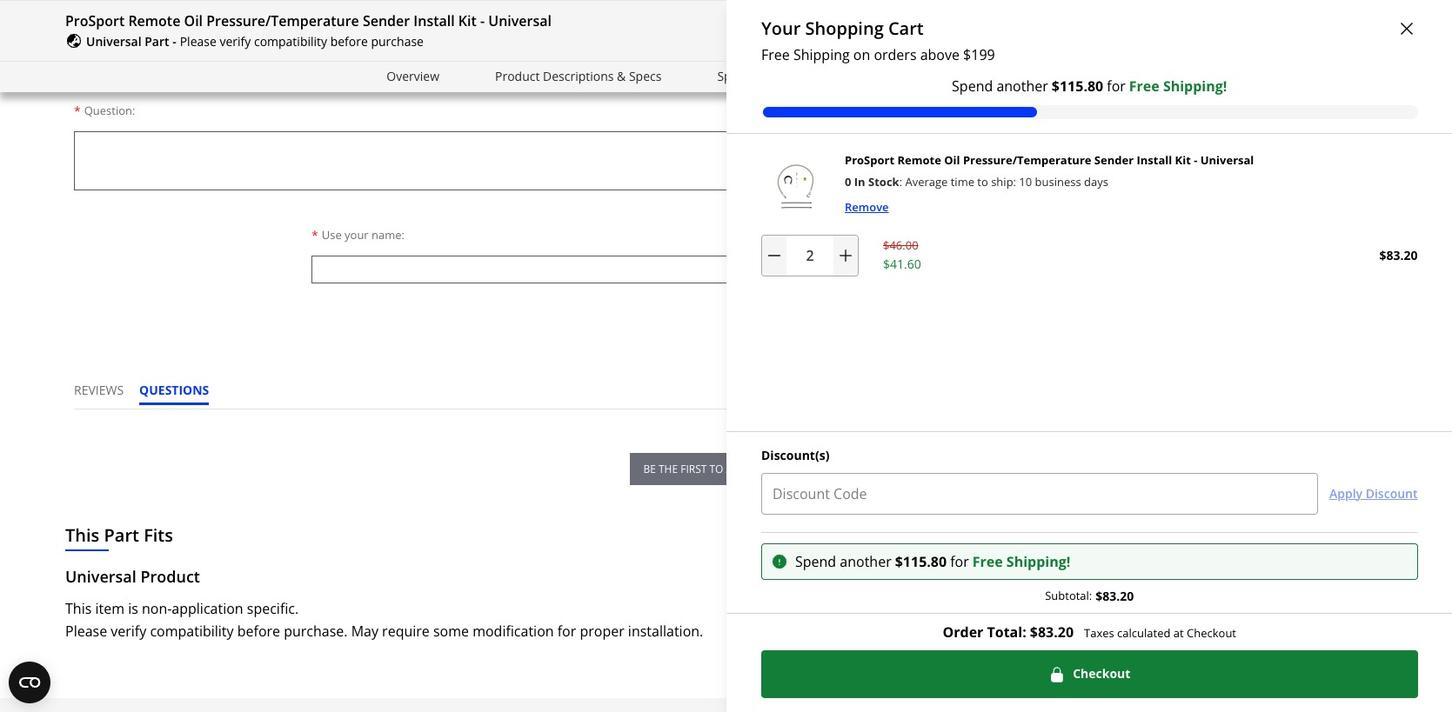 Task type: vqa. For each thing, say whether or not it's contained in the screenshot.
Speedfactory
no



Task type: describe. For each thing, give the bounding box(es) containing it.
prosport remote oil pressure/temperature sender install kit  - universal link
[[845, 152, 1254, 168]]

shipping
[[793, 45, 849, 64]]

0 horizontal spatial spend
[[795, 552, 836, 571]]

prosport for prosport remote oil pressure/temperature sender install kit  - universal 0 in stock : average time to ship: 10 business days
[[845, 152, 894, 168]]

be
[[643, 462, 656, 477]]

at
[[1173, 626, 1184, 642]]

pressure/temperature for prosport remote oil pressure/temperature sender install kit  - universal universal part - please verify compatibility before purchase
[[206, 11, 359, 30]]

some
[[433, 622, 469, 641]]

your shopping cart
[[761, 17, 923, 40]]

total:
[[987, 623, 1026, 642]]

shopping
[[805, 17, 883, 40]]

business
[[1035, 174, 1081, 190]]

- for prosport remote oil pressure/temperature sender install kit  - universal universal part - please verify compatibility before purchase
[[480, 11, 485, 30]]

1 horizontal spatial $83.20
[[1095, 588, 1134, 604]]

$46.00 $41.60
[[883, 238, 921, 273]]

1 horizontal spatial 115.80
[[1059, 77, 1103, 96]]

days
[[1084, 174, 1108, 190]]

in
[[854, 174, 865, 190]]

2 horizontal spatial $
[[1051, 77, 1059, 96]]

calculated
[[1117, 626, 1170, 642]]

install for prosport remote oil pressure/temperature sender install kit  - universal universal part - please verify compatibility before purchase
[[414, 11, 455, 30]]

0
[[845, 174, 851, 190]]

1 vertical spatial shipping!
[[1006, 552, 1070, 571]]

compatibility inside prosport remote oil pressure/temperature sender install kit  - universal universal part - please verify compatibility before purchase
[[254, 33, 327, 50]]

0 vertical spatial spend another $ 115.80 for free shipping!
[[952, 77, 1227, 96]]

universal inside prosport remote oil pressure/temperature sender install kit  - universal 0 in stock : average time to ship: 10 business days
[[1200, 152, 1254, 168]]

ask
[[726, 462, 745, 477]]

taxes calculated at checkout
[[1084, 626, 1236, 642]]

orders
[[874, 45, 916, 64]]

1 vertical spatial 115.80
[[903, 552, 946, 571]]

compatibility inside this item is non-application specific. please verify compatibility before purchase. may require some modification for proper installation.
[[150, 622, 234, 641]]

verify inside this item is non-application specific. please verify compatibility before purchase. may require some modification for proper installation.
[[111, 622, 146, 641]]

2 vertical spatial $
[[895, 552, 903, 571]]

checkout button
[[761, 651, 1418, 699]]

remote for prosport remote oil pressure/temperature sender install kit  - universal 0 in stock : average time to ship: 10 business days
[[897, 152, 941, 168]]

remote for prosport remote oil pressure/temperature sender install kit  - universal universal part - please verify compatibility before purchase
[[128, 11, 180, 30]]

part inside prosport remote oil pressure/temperature sender install kit  - universal universal part - please verify compatibility before purchase
[[145, 33, 169, 50]]

this for this item is non-application specific. please verify compatibility before purchase. may require some modification for proper installation.
[[65, 599, 92, 619]]

first
[[681, 462, 707, 477]]

your shopping cart dialog
[[726, 0, 1452, 713]]

checkout link
[[761, 651, 1418, 699]]

199
[[971, 45, 995, 64]]

oil for prosport remote oil pressure/temperature sender install kit  - universal universal part - please verify compatibility before purchase
[[184, 11, 203, 30]]

0 vertical spatial free
[[761, 45, 789, 64]]

question
[[757, 462, 809, 477]]

1 vertical spatial another
[[840, 552, 891, 571]]

item
[[95, 599, 124, 619]]

to inside button
[[710, 462, 724, 477]]

ship:
[[991, 174, 1016, 190]]

sender for prosport remote oil pressure/temperature sender install kit  - universal universal part - please verify compatibility before purchase
[[363, 11, 410, 30]]

checkout inside button
[[1073, 666, 1130, 682]]

prosport for prosport remote oil pressure/temperature sender install kit  - universal universal part - please verify compatibility before purchase
[[65, 11, 125, 30]]

this item is non-application specific. please verify compatibility before purchase. may require some modification for proper installation.
[[65, 599, 703, 641]]

application
[[172, 599, 243, 619]]

is
[[128, 599, 138, 619]]

stock
[[868, 174, 899, 190]]

specific.
[[247, 599, 299, 619]]

0 horizontal spatial -
[[172, 33, 176, 50]]

2 horizontal spatial $83.20
[[1379, 247, 1418, 263]]

modification
[[473, 622, 554, 641]]

0 vertical spatial another
[[996, 77, 1048, 96]]

$41.60
[[883, 256, 921, 273]]

decrement image
[[765, 247, 783, 265]]

please inside this item is non-application specific. please verify compatibility before purchase. may require some modification for proper installation.
[[65, 622, 107, 641]]

$46.00
[[883, 238, 918, 253]]

cart
[[888, 17, 923, 40]]

product
[[140, 567, 200, 588]]

0 vertical spatial checkout
[[1187, 626, 1236, 642]]

0 horizontal spatial $83.20
[[1030, 623, 1073, 642]]

prspsropkit prosport remote oil pressure/temperature sender install kit, image
[[761, 151, 831, 221]]

prosport remote oil pressure/temperature sender install kit  - universal universal part - please verify compatibility before purchase
[[65, 11, 552, 50]]

order total: $83.20
[[942, 623, 1073, 642]]

be the first to ask a question
[[643, 462, 809, 477]]

above
[[920, 45, 959, 64]]



Task type: locate. For each thing, give the bounding box(es) containing it.
1 horizontal spatial shipping!
[[1163, 77, 1227, 96]]

0 vertical spatial $83.20
[[1379, 247, 1418, 263]]

1 horizontal spatial before
[[330, 33, 368, 50]]

pressure/temperature inside prosport remote oil pressure/temperature sender install kit  - universal 0 in stock : average time to ship: 10 business days
[[963, 152, 1091, 168]]

1 horizontal spatial kit
[[1175, 152, 1191, 168]]

$83.20
[[1379, 247, 1418, 263], [1095, 588, 1134, 604], [1030, 623, 1073, 642]]

1 horizontal spatial part
[[145, 33, 169, 50]]

0 vertical spatial install
[[414, 11, 455, 30]]

115.80 up order
[[903, 552, 946, 571]]

kit for prosport remote oil pressure/temperature sender install kit  - universal universal part - please verify compatibility before purchase
[[458, 11, 477, 30]]

1 horizontal spatial sender
[[1094, 152, 1133, 168]]

1 horizontal spatial -
[[480, 11, 485, 30]]

0 vertical spatial spend
[[952, 77, 993, 96]]

universal product
[[65, 567, 200, 588]]

2 vertical spatial for
[[558, 622, 576, 641]]

ask a question form element
[[65, 0, 1374, 353]]

Discount Code field
[[761, 473, 1319, 515]]

0 horizontal spatial to
[[710, 462, 724, 477]]

1 vertical spatial oil
[[944, 152, 960, 168]]

to inside prosport remote oil pressure/temperature sender install kit  - universal 0 in stock : average time to ship: 10 business days
[[977, 174, 988, 190]]

universal
[[488, 11, 552, 30], [86, 33, 142, 50], [1200, 152, 1254, 168], [65, 567, 136, 588]]

spend another $ 115.80 for free shipping! up order
[[795, 552, 1070, 571]]

1 horizontal spatial prosport
[[845, 152, 894, 168]]

$
[[963, 45, 971, 64], [1051, 77, 1059, 96], [895, 552, 903, 571]]

0 horizontal spatial part
[[104, 524, 139, 548]]

before left purchase
[[330, 33, 368, 50]]

open widget image
[[9, 662, 50, 704]]

115.80
[[1059, 77, 1103, 96], [903, 552, 946, 571]]

0 vertical spatial pressure/temperature
[[206, 11, 359, 30]]

for inside this item is non-application specific. please verify compatibility before purchase. may require some modification for proper installation.
[[558, 622, 576, 641]]

0 horizontal spatial before
[[237, 622, 280, 641]]

1 horizontal spatial to
[[977, 174, 988, 190]]

115.80 up prosport remote oil pressure/temperature sender install kit  - universal link
[[1059, 77, 1103, 96]]

- inside prosport remote oil pressure/temperature sender install kit  - universal 0 in stock : average time to ship: 10 business days
[[1194, 152, 1197, 168]]

install for prosport remote oil pressure/temperature sender install kit  - universal 0 in stock : average time to ship: 10 business days
[[1136, 152, 1172, 168]]

1 vertical spatial part
[[104, 524, 139, 548]]

1 horizontal spatial spend
[[952, 77, 993, 96]]

0 vertical spatial 115.80
[[1059, 77, 1103, 96]]

1 horizontal spatial verify
[[220, 33, 251, 50]]

may
[[351, 622, 378, 641]]

0 horizontal spatial compatibility
[[150, 622, 234, 641]]

order
[[942, 623, 983, 642]]

pressure/temperature inside prosport remote oil pressure/temperature sender install kit  - universal universal part - please verify compatibility before purchase
[[206, 11, 359, 30]]

1 vertical spatial pressure/temperature
[[963, 152, 1091, 168]]

1 horizontal spatial free
[[972, 552, 1003, 571]]

prosport remote oil pressure/temperature sender install kit  - universal 0 in stock : average time to ship: 10 business days
[[845, 152, 1254, 190]]

sender up purchase
[[363, 11, 410, 30]]

0 vertical spatial oil
[[184, 11, 203, 30]]

2 horizontal spatial -
[[1194, 152, 1197, 168]]

non-
[[142, 599, 172, 619]]

shipping!
[[1163, 77, 1227, 96], [1006, 552, 1070, 571]]

-
[[480, 11, 485, 30], [172, 33, 176, 50], [1194, 152, 1197, 168]]

0 vertical spatial $
[[963, 45, 971, 64]]

checkout
[[1187, 626, 1236, 642], [1073, 666, 1130, 682]]

to right time on the top of the page
[[977, 174, 988, 190]]

checkout right at
[[1187, 626, 1236, 642]]

remote inside prosport remote oil pressure/temperature sender install kit  - universal universal part - please verify compatibility before purchase
[[128, 11, 180, 30]]

questions tab list
[[74, 382, 225, 409]]

the
[[659, 462, 678, 477]]

another
[[996, 77, 1048, 96], [840, 552, 891, 571]]

0 vertical spatial shipping!
[[1163, 77, 1227, 96]]

kit
[[458, 11, 477, 30], [1175, 152, 1191, 168]]

questions
[[139, 382, 209, 399]]

0 horizontal spatial shipping!
[[1006, 552, 1070, 571]]

0 vertical spatial please
[[180, 33, 217, 50]]

average
[[905, 174, 948, 190]]

kit inside prosport remote oil pressure/temperature sender install kit  - universal universal part - please verify compatibility before purchase
[[458, 11, 477, 30]]

purchase
[[371, 33, 424, 50]]

please inside prosport remote oil pressure/temperature sender install kit  - universal universal part - please verify compatibility before purchase
[[180, 33, 217, 50]]

2 vertical spatial $83.20
[[1030, 623, 1073, 642]]

please
[[180, 33, 217, 50], [65, 622, 107, 641]]

checkout down taxes
[[1073, 666, 1130, 682]]

10
[[1019, 174, 1032, 190]]

pressure/temperature
[[206, 11, 359, 30], [963, 152, 1091, 168]]

0 horizontal spatial 115.80
[[903, 552, 946, 571]]

purchase.
[[284, 622, 348, 641]]

0 horizontal spatial $
[[895, 552, 903, 571]]

remove button
[[845, 199, 889, 217]]

0 horizontal spatial install
[[414, 11, 455, 30]]

1 horizontal spatial compatibility
[[254, 33, 327, 50]]

discount(s)
[[761, 447, 829, 464]]

0 vertical spatial compatibility
[[254, 33, 327, 50]]

1 vertical spatial install
[[1136, 152, 1172, 168]]

require
[[382, 622, 430, 641]]

0 vertical spatial this
[[65, 524, 99, 548]]

0 vertical spatial remote
[[128, 11, 180, 30]]

sender inside prosport remote oil pressure/temperature sender install kit  - universal 0 in stock : average time to ship: 10 business days
[[1094, 152, 1133, 168]]

this
[[65, 524, 99, 548], [65, 599, 92, 619]]

0 horizontal spatial verify
[[111, 622, 146, 641]]

remote inside prosport remote oil pressure/temperature sender install kit  - universal 0 in stock : average time to ship: 10 business days
[[897, 152, 941, 168]]

1 vertical spatial prosport
[[845, 152, 894, 168]]

1 vertical spatial verify
[[111, 622, 146, 641]]

this left item
[[65, 599, 92, 619]]

:
[[899, 174, 902, 190]]

verify inside prosport remote oil pressure/temperature sender install kit  - universal universal part - please verify compatibility before purchase
[[220, 33, 251, 50]]

1 vertical spatial kit
[[1175, 152, 1191, 168]]

tab
[[74, 383, 124, 403]]

0 horizontal spatial free
[[761, 45, 789, 64]]

install inside prosport remote oil pressure/temperature sender install kit  - universal 0 in stock : average time to ship: 10 business days
[[1136, 152, 1172, 168]]

0 horizontal spatial sender
[[363, 11, 410, 30]]

compatibility
[[254, 33, 327, 50], [150, 622, 234, 641]]

1 vertical spatial checkout
[[1073, 666, 1130, 682]]

1 vertical spatial to
[[710, 462, 724, 477]]

to
[[977, 174, 988, 190], [710, 462, 724, 477]]

remote
[[128, 11, 180, 30], [897, 152, 941, 168]]

oil inside prosport remote oil pressure/temperature sender install kit  - universal universal part - please verify compatibility before purchase
[[184, 11, 203, 30]]

install inside prosport remote oil pressure/temperature sender install kit  - universal universal part - please verify compatibility before purchase
[[414, 11, 455, 30]]

2 this from the top
[[65, 599, 92, 619]]

before down specific.
[[237, 622, 280, 641]]

none number field inside your shopping cart dialog
[[761, 235, 858, 277]]

1 horizontal spatial oil
[[944, 152, 960, 168]]

0 vertical spatial -
[[480, 11, 485, 30]]

0 vertical spatial part
[[145, 33, 169, 50]]

0 horizontal spatial pressure/temperature
[[206, 11, 359, 30]]

0 vertical spatial for
[[1107, 77, 1125, 96]]

sender up the days
[[1094, 152, 1133, 168]]

oil for prosport remote oil pressure/temperature sender install kit  - universal 0 in stock : average time to ship: 10 business days
[[944, 152, 960, 168]]

1 horizontal spatial another
[[996, 77, 1048, 96]]

a
[[748, 462, 754, 477]]

0 horizontal spatial for
[[558, 622, 576, 641]]

tab inside 'questions' tab list
[[74, 383, 124, 403]]

sender for prosport remote oil pressure/temperature sender install kit  - universal 0 in stock : average time to ship: 10 business days
[[1094, 152, 1133, 168]]

1 vertical spatial free
[[1129, 77, 1159, 96]]

1 horizontal spatial install
[[1136, 152, 1172, 168]]

0 horizontal spatial please
[[65, 622, 107, 641]]

subtotal:
[[1045, 589, 1092, 604]]

1 horizontal spatial remote
[[897, 152, 941, 168]]

0 vertical spatial kit
[[458, 11, 477, 30]]

2 horizontal spatial for
[[1107, 77, 1125, 96]]

this part fits
[[65, 524, 173, 548]]

on
[[853, 45, 870, 64]]

spend
[[952, 77, 993, 96], [795, 552, 836, 571]]

0 horizontal spatial remote
[[128, 11, 180, 30]]

prosport inside prosport remote oil pressure/temperature sender install kit  - universal universal part - please verify compatibility before purchase
[[65, 11, 125, 30]]

spend another $ 115.80 for free shipping! up prosport remote oil pressure/temperature sender install kit  - universal link
[[952, 77, 1227, 96]]

proper
[[580, 622, 625, 641]]

0 horizontal spatial checkout
[[1073, 666, 1130, 682]]

taxes
[[1084, 626, 1114, 642]]

install
[[414, 11, 455, 30], [1136, 152, 1172, 168]]

2 horizontal spatial free
[[1129, 77, 1159, 96]]

free shipping on orders above $ 199
[[761, 45, 995, 64]]

1 this from the top
[[65, 524, 99, 548]]

installation.
[[628, 622, 703, 641]]

verify
[[220, 33, 251, 50], [111, 622, 146, 641]]

0 horizontal spatial kit
[[458, 11, 477, 30]]

oil inside prosport remote oil pressure/temperature sender install kit  - universal 0 in stock : average time to ship: 10 business days
[[944, 152, 960, 168]]

2 vertical spatial free
[[972, 552, 1003, 571]]

1 vertical spatial spend
[[795, 552, 836, 571]]

prosport
[[65, 11, 125, 30], [845, 152, 894, 168]]

time
[[950, 174, 974, 190]]

1 horizontal spatial for
[[950, 552, 969, 571]]

1 vertical spatial for
[[950, 552, 969, 571]]

before
[[330, 33, 368, 50], [237, 622, 280, 641]]

be the first to ask a question button
[[630, 454, 822, 486]]

before inside this item is non-application specific. please verify compatibility before purchase. may require some modification for proper installation.
[[237, 622, 280, 641]]

1 vertical spatial sender
[[1094, 152, 1133, 168]]

- for prosport remote oil pressure/temperature sender install kit  - universal 0 in stock : average time to ship: 10 business days
[[1194, 152, 1197, 168]]

this for this part fits
[[65, 524, 99, 548]]

this up universal product
[[65, 524, 99, 548]]

0 vertical spatial to
[[977, 174, 988, 190]]

part
[[145, 33, 169, 50], [104, 524, 139, 548]]

0 horizontal spatial prosport
[[65, 11, 125, 30]]

1 horizontal spatial $
[[963, 45, 971, 64]]

0 horizontal spatial another
[[840, 552, 891, 571]]

before inside prosport remote oil pressure/temperature sender install kit  - universal universal part - please verify compatibility before purchase
[[330, 33, 368, 50]]

oil
[[184, 11, 203, 30], [944, 152, 960, 168]]

this inside this item is non-application specific. please verify compatibility before purchase. may require some modification for proper installation.
[[65, 599, 92, 619]]

kit for prosport remote oil pressure/temperature sender install kit  - universal 0 in stock : average time to ship: 10 business days
[[1175, 152, 1191, 168]]

sender
[[363, 11, 410, 30], [1094, 152, 1133, 168]]

0 vertical spatial verify
[[220, 33, 251, 50]]

free
[[761, 45, 789, 64], [1129, 77, 1159, 96], [972, 552, 1003, 571]]

to left ask
[[710, 462, 724, 477]]

0 vertical spatial before
[[330, 33, 368, 50]]

0 horizontal spatial oil
[[184, 11, 203, 30]]

1 horizontal spatial please
[[180, 33, 217, 50]]

remove
[[845, 199, 889, 215]]

1 vertical spatial $83.20
[[1095, 588, 1134, 604]]

your
[[761, 17, 800, 40]]

1 vertical spatial before
[[237, 622, 280, 641]]

fits
[[144, 524, 173, 548]]

0 vertical spatial sender
[[363, 11, 410, 30]]

1 horizontal spatial pressure/temperature
[[963, 152, 1091, 168]]

pressure/temperature for prosport remote oil pressure/temperature sender install kit  - universal 0 in stock : average time to ship: 10 business days
[[963, 152, 1091, 168]]

kit inside prosport remote oil pressure/temperature sender install kit  - universal 0 in stock : average time to ship: 10 business days
[[1175, 152, 1191, 168]]

prosport inside prosport remote oil pressure/temperature sender install kit  - universal 0 in stock : average time to ship: 10 business days
[[845, 152, 894, 168]]

1 vertical spatial $
[[1051, 77, 1059, 96]]

1 vertical spatial this
[[65, 599, 92, 619]]

1 vertical spatial spend another $ 115.80 for free shipping!
[[795, 552, 1070, 571]]

subtotal: $83.20
[[1045, 588, 1134, 604]]

1 horizontal spatial checkout
[[1187, 626, 1236, 642]]

spend another $ 115.80 for free shipping!
[[952, 77, 1227, 96], [795, 552, 1070, 571]]

None number field
[[761, 235, 858, 277]]

1 vertical spatial compatibility
[[150, 622, 234, 641]]

sender inside prosport remote oil pressure/temperature sender install kit  - universal universal part - please verify compatibility before purchase
[[363, 11, 410, 30]]

increment image
[[837, 247, 854, 265]]

for
[[1107, 77, 1125, 96], [950, 552, 969, 571], [558, 622, 576, 641]]



